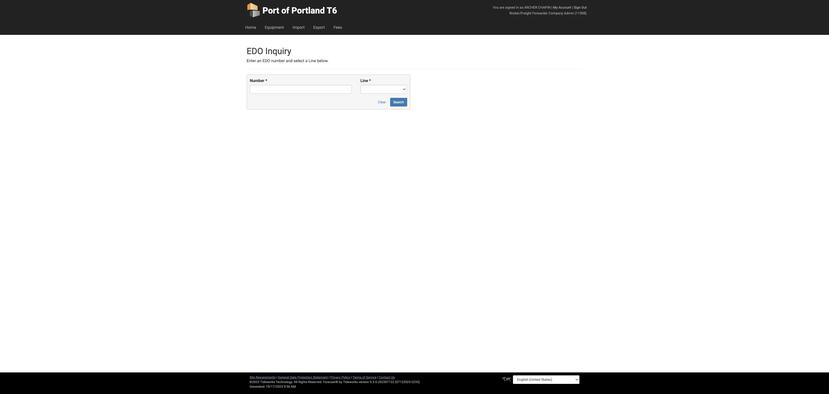 Task type: vqa. For each thing, say whether or not it's contained in the screenshot.
bottom EDO
yes



Task type: describe. For each thing, give the bounding box(es) containing it.
privacy
[[330, 376, 341, 380]]

sign
[[574, 5, 581, 10]]

by
[[339, 381, 342, 385]]

* for line *
[[369, 79, 371, 83]]

and
[[286, 59, 293, 63]]

service
[[366, 376, 377, 380]]

©2023 tideworks
[[250, 381, 275, 385]]

account
[[559, 5, 571, 10]]

search button
[[390, 98, 407, 107]]

protection
[[297, 376, 312, 380]]

inquiry
[[265, 46, 291, 56]]

enter
[[247, 59, 256, 63]]

line inside edo inquiry enter an edo number and select a line below.
[[309, 59, 316, 63]]

sign out link
[[574, 5, 587, 10]]

data
[[290, 376, 297, 380]]

you
[[493, 5, 499, 10]]

requirements
[[256, 376, 276, 380]]

my
[[553, 5, 558, 10]]

9.5.0.202307122
[[370, 381, 394, 385]]

generated:
[[250, 385, 265, 389]]

search
[[393, 100, 404, 104]]

version
[[359, 381, 369, 385]]

port of portland t6
[[263, 5, 337, 16]]

clear
[[378, 100, 386, 104]]

port of portland t6 link
[[247, 0, 337, 20]]

2235)
[[412, 381, 420, 385]]

number *
[[250, 79, 267, 83]]

rights
[[298, 381, 307, 385]]

general
[[278, 376, 289, 380]]

tideworks
[[343, 381, 358, 385]]

1 vertical spatial line
[[361, 79, 368, 83]]

an
[[257, 59, 262, 63]]

as
[[520, 5, 524, 10]]

import
[[293, 25, 305, 30]]

clear button
[[375, 98, 389, 107]]

my account link
[[553, 5, 571, 10]]

you are signed in as archer chapin | my account | sign out broker/freight forwarder company admin (11508)
[[493, 5, 587, 15]]

| up forecast®
[[329, 376, 330, 380]]

broker/freight
[[510, 11, 532, 15]]

| left general
[[277, 376, 277, 380]]

select
[[294, 59, 304, 63]]

portland
[[292, 5, 325, 16]]

a
[[305, 59, 308, 63]]

contact
[[379, 376, 390, 380]]

company
[[549, 11, 563, 15]]

are
[[500, 5, 504, 10]]

site requirements | general data protection statement | privacy policy | terms of service | contact us ©2023 tideworks technology. all rights reserved. forecast® by tideworks version 9.5.0.202307122 (07122023-2235) generated: 10/17/2023 9:56 am
[[250, 376, 420, 389]]

0 vertical spatial edo
[[247, 46, 263, 56]]

t6
[[327, 5, 337, 16]]

| up tideworks
[[351, 376, 352, 380]]

site
[[250, 376, 255, 380]]

9:56
[[284, 385, 290, 389]]

terms of service link
[[353, 376, 377, 380]]

number
[[250, 79, 264, 83]]

home
[[245, 25, 256, 30]]

export
[[313, 25, 325, 30]]

terms
[[353, 376, 362, 380]]

policy
[[342, 376, 350, 380]]

chapin
[[538, 5, 551, 10]]

forecast®
[[323, 381, 338, 385]]

site requirements link
[[250, 376, 276, 380]]

privacy policy link
[[330, 376, 350, 380]]

reserved.
[[308, 381, 322, 385]]

general data protection statement link
[[278, 376, 328, 380]]

all
[[294, 381, 298, 385]]



Task type: locate. For each thing, give the bounding box(es) containing it.
us
[[391, 376, 395, 380]]

1 horizontal spatial line
[[361, 79, 368, 83]]

Number * text field
[[250, 85, 352, 94]]

1 horizontal spatial of
[[362, 376, 365, 380]]

0 horizontal spatial *
[[265, 79, 267, 83]]

edo
[[247, 46, 263, 56], [263, 59, 270, 63]]

number
[[271, 59, 285, 63]]

1 vertical spatial of
[[362, 376, 365, 380]]

of right port
[[281, 5, 289, 16]]

| up 9.5.0.202307122
[[377, 376, 378, 380]]

admin
[[564, 11, 574, 15]]

line *
[[361, 79, 371, 83]]

archer
[[524, 5, 537, 10]]

*
[[265, 79, 267, 83], [369, 79, 371, 83]]

of
[[281, 5, 289, 16], [362, 376, 365, 380]]

| left my
[[552, 5, 552, 10]]

equipment
[[265, 25, 284, 30]]

home button
[[241, 20, 261, 35]]

1 vertical spatial edo
[[263, 59, 270, 63]]

below.
[[317, 59, 329, 63]]

0 horizontal spatial of
[[281, 5, 289, 16]]

port
[[263, 5, 279, 16]]

fees
[[334, 25, 342, 30]]

(07122023-
[[395, 381, 412, 385]]

edo inquiry enter an edo number and select a line below.
[[247, 46, 329, 63]]

fees button
[[329, 20, 347, 35]]

edo right an
[[263, 59, 270, 63]]

am
[[291, 385, 296, 389]]

| left sign
[[572, 5, 573, 10]]

1 horizontal spatial *
[[369, 79, 371, 83]]

(11508)
[[575, 11, 587, 15]]

0 vertical spatial of
[[281, 5, 289, 16]]

line
[[309, 59, 316, 63], [361, 79, 368, 83]]

out
[[582, 5, 587, 10]]

0 vertical spatial line
[[309, 59, 316, 63]]

2 * from the left
[[369, 79, 371, 83]]

technology.
[[276, 381, 293, 385]]

export button
[[309, 20, 329, 35]]

|
[[552, 5, 552, 10], [572, 5, 573, 10], [277, 376, 277, 380], [329, 376, 330, 380], [351, 376, 352, 380], [377, 376, 378, 380]]

edo up enter
[[247, 46, 263, 56]]

equipment button
[[261, 20, 288, 35]]

import button
[[288, 20, 309, 35]]

statement
[[313, 376, 328, 380]]

0 horizontal spatial line
[[309, 59, 316, 63]]

* for number *
[[265, 79, 267, 83]]

1 * from the left
[[265, 79, 267, 83]]

of inside the site requirements | general data protection statement | privacy policy | terms of service | contact us ©2023 tideworks technology. all rights reserved. forecast® by tideworks version 9.5.0.202307122 (07122023-2235) generated: 10/17/2023 9:56 am
[[362, 376, 365, 380]]

contact us link
[[379, 376, 395, 380]]

of up version
[[362, 376, 365, 380]]

forwarder
[[532, 11, 548, 15]]

in
[[516, 5, 519, 10]]

10/17/2023
[[266, 385, 283, 389]]

signed
[[505, 5, 515, 10]]



